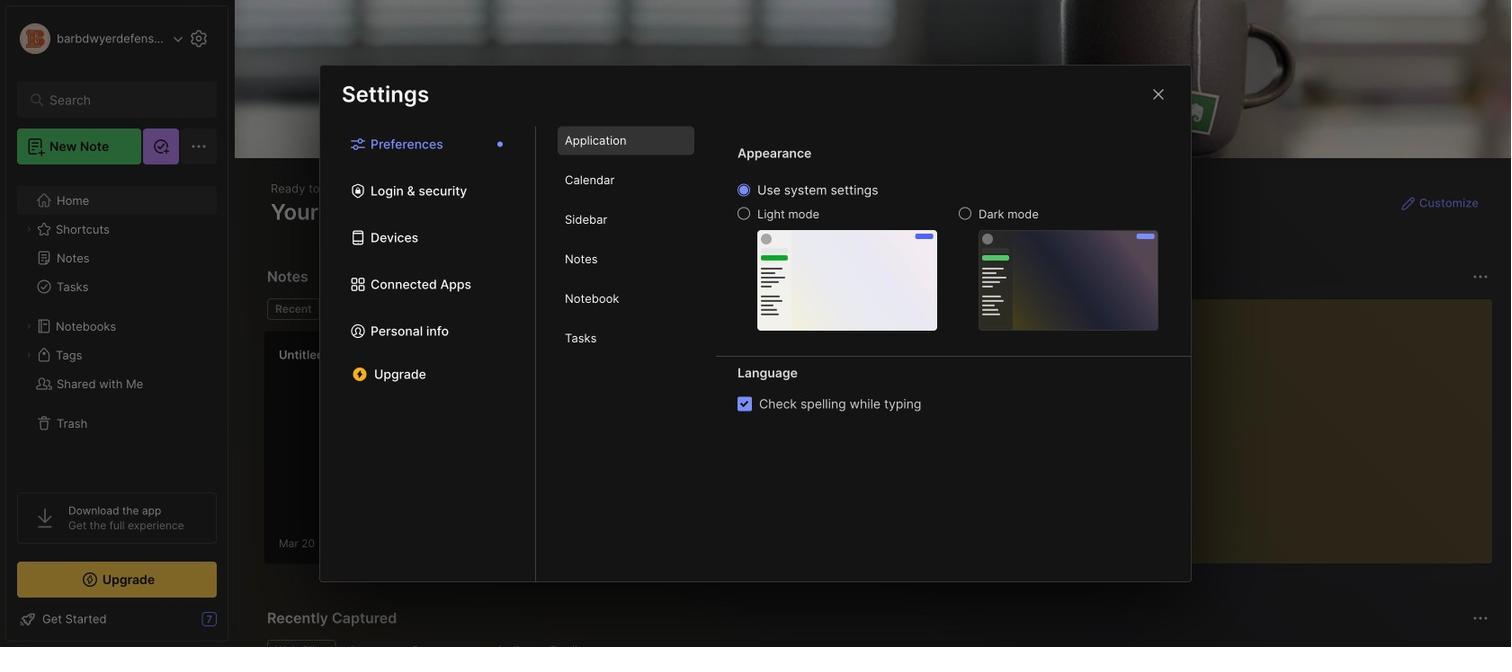 Task type: vqa. For each thing, say whether or not it's contained in the screenshot.
Enter task text box
no



Task type: locate. For each thing, give the bounding box(es) containing it.
None search field
[[49, 89, 193, 111]]

None radio
[[738, 207, 750, 220], [959, 207, 972, 220], [738, 207, 750, 220], [959, 207, 972, 220]]

tree
[[6, 175, 228, 477]]

Search text field
[[49, 92, 193, 109]]

row group
[[264, 331, 587, 576]]

tab list
[[320, 126, 536, 582], [536, 126, 716, 582], [267, 641, 1486, 648]]

settings image
[[188, 28, 210, 49]]

None radio
[[738, 184, 750, 196]]

option group
[[738, 182, 1159, 331]]

Start writing… text field
[[1113, 300, 1492, 550]]

tab
[[558, 126, 694, 155], [558, 166, 694, 195], [558, 205, 694, 234], [558, 245, 694, 274], [558, 285, 694, 313], [267, 299, 320, 320], [558, 324, 694, 353]]

None checkbox
[[738, 397, 752, 411]]

expand tags image
[[23, 350, 34, 361]]



Task type: describe. For each thing, give the bounding box(es) containing it.
tree inside main element
[[6, 175, 228, 477]]

close image
[[1148, 84, 1169, 105]]

none search field inside main element
[[49, 89, 193, 111]]

expand notebooks image
[[23, 321, 34, 332]]

main element
[[0, 0, 234, 648]]



